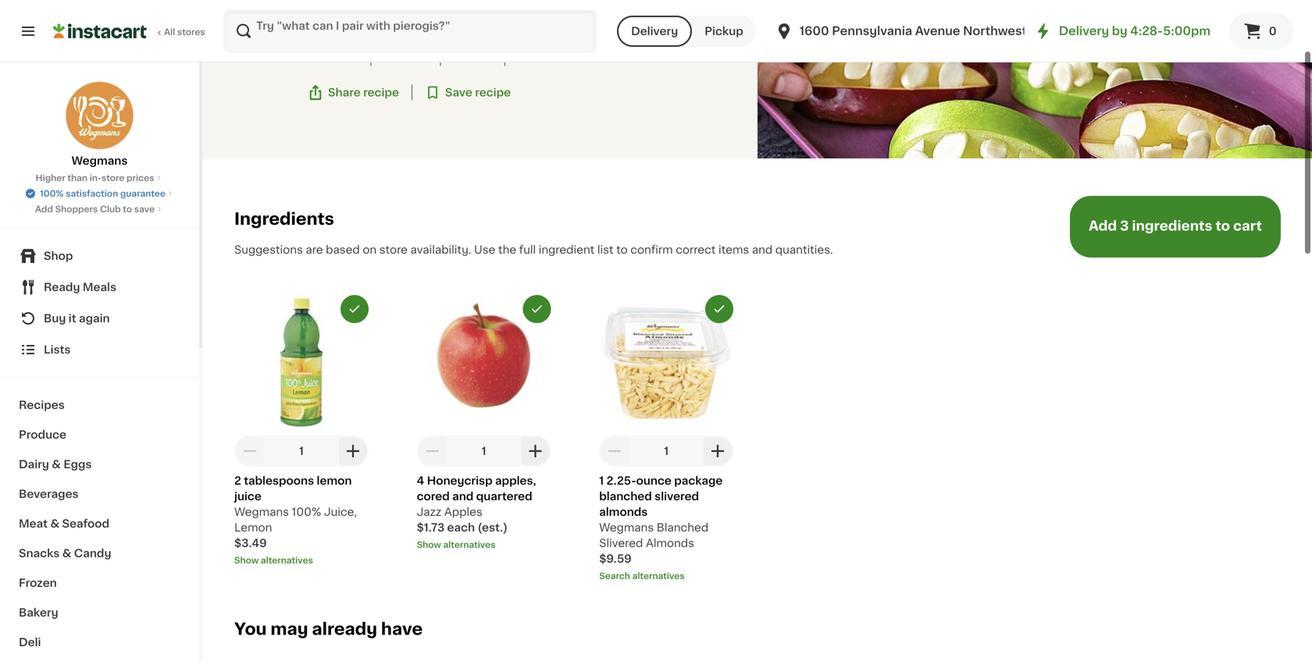 Task type: vqa. For each thing, say whether or not it's contained in the screenshot.


Task type: locate. For each thing, give the bounding box(es) containing it.
increment quantity image for 1 2.25-ounce package blanched slivered almonds
[[709, 442, 728, 461]]

apples
[[445, 507, 483, 518]]

2 horizontal spatial to
[[1216, 220, 1231, 233]]

recipe right save
[[475, 87, 511, 98]]

1 vertical spatial and
[[453, 491, 474, 502]]

1 vertical spatial &
[[50, 519, 59, 530]]

on
[[363, 244, 377, 255]]

add down higher at the top left of the page
[[35, 205, 53, 214]]

recipe
[[363, 87, 399, 98], [475, 87, 511, 98]]

and up apples
[[453, 491, 474, 502]]

ounce
[[637, 476, 672, 487]]

0 horizontal spatial 100%
[[40, 189, 64, 198]]

1 increment quantity image from the left
[[526, 442, 545, 461]]

delivery
[[1059, 25, 1110, 37], [631, 26, 678, 37]]

pickup
[[705, 26, 744, 37]]

5:00pm
[[1164, 25, 1211, 37]]

1 horizontal spatial store
[[380, 244, 408, 255]]

1 horizontal spatial to
[[617, 244, 628, 255]]

add shoppers club to save link
[[35, 203, 164, 216]]

0 horizontal spatial 20
[[314, 51, 328, 62]]

20 min down allrecipes
[[387, 51, 425, 62]]

wegmans inside "1 2.25-ounce package blanched slivered almonds wegmans blanched slivered almonds $9.59 search alternatives"
[[599, 523, 654, 534]]

wegmans
[[72, 155, 128, 166], [234, 507, 289, 518], [599, 523, 654, 534]]

and right "items" at right top
[[752, 244, 773, 255]]

0 horizontal spatial unselect item image
[[348, 302, 362, 316]]

0 horizontal spatial to
[[123, 205, 132, 214]]

0 vertical spatial add
[[35, 205, 53, 214]]

1 horizontal spatial 20
[[387, 51, 401, 62]]

100% inside 2 tablespoons lemon juice wegmans 100% juice, lemon $3.49 show alternatives
[[292, 507, 321, 518]]

1 vertical spatial show alternatives button
[[234, 555, 369, 567]]

deli link
[[9, 628, 190, 658]]

1 horizontal spatial wegmans
[[234, 507, 289, 518]]

1 horizontal spatial show alternatives button
[[417, 539, 551, 552]]

2 horizontal spatial alternatives
[[633, 572, 685, 581]]

recipes
[[19, 400, 65, 411]]

again
[[79, 313, 110, 324]]

to inside button
[[1216, 220, 1231, 233]]

instacart logo image
[[53, 22, 147, 41]]

1 up tablespoons
[[299, 446, 304, 457]]

cored
[[417, 491, 450, 502]]

1 unselect item image from the left
[[348, 302, 362, 316]]

show down $3.49
[[234, 557, 259, 565]]

1 horizontal spatial 20 min
[[387, 51, 425, 62]]

min
[[331, 51, 352, 62], [404, 51, 425, 62]]

stores
[[177, 28, 205, 36]]

prices
[[127, 174, 154, 182]]

42
[[521, 52, 535, 63]]

0 horizontal spatial store
[[102, 174, 125, 182]]

2 vertical spatial to
[[617, 244, 628, 255]]

1 recipe from the left
[[363, 87, 399, 98]]

0 vertical spatial 100%
[[40, 189, 64, 198]]

by
[[333, 9, 348, 20]]

blanched
[[599, 491, 652, 502]]

Search field
[[225, 11, 595, 52]]

full
[[519, 244, 536, 255]]

2 min from the left
[[404, 51, 425, 62]]

add 3 ingredients to cart button
[[1070, 196, 1281, 258]]

0 vertical spatial show
[[417, 541, 441, 550]]

0 button
[[1230, 13, 1294, 50]]

0 vertical spatial and
[[752, 244, 773, 255]]

& right meat
[[50, 519, 59, 530]]

0 horizontal spatial 20 min
[[314, 51, 352, 62]]

& left candy
[[62, 549, 71, 559]]

1 inside "1 2.25-ounce package blanched slivered almonds wegmans blanched slivered almonds $9.59 search alternatives"
[[599, 476, 604, 487]]

recipe inside button
[[475, 87, 511, 98]]

you
[[234, 621, 267, 638]]

1 horizontal spatial show
[[417, 541, 441, 550]]

1 up ounce
[[664, 446, 669, 457]]

already
[[312, 621, 377, 638]]

0 vertical spatial to
[[123, 205, 132, 214]]

show alternatives button for (est.)
[[417, 539, 551, 552]]

0 horizontal spatial show alternatives button
[[234, 555, 369, 567]]

(est.)
[[478, 523, 508, 534]]

0 horizontal spatial decrement quantity image
[[423, 442, 442, 461]]

100% down higher at the top left of the page
[[40, 189, 64, 198]]

2 horizontal spatial wegmans
[[599, 523, 654, 534]]

save
[[134, 205, 155, 214]]

2 horizontal spatial product group
[[599, 295, 734, 583]]

wegmans up the higher than in-store prices link
[[72, 155, 128, 166]]

None search field
[[223, 9, 597, 53]]

1 horizontal spatial 100%
[[292, 507, 321, 518]]

produce
[[19, 430, 66, 441]]

0 horizontal spatial alternatives
[[261, 557, 313, 565]]

2 increment quantity image from the left
[[709, 442, 728, 461]]

to left save
[[123, 205, 132, 214]]

0 horizontal spatial recipe
[[363, 87, 399, 98]]

meat
[[19, 519, 48, 530]]

1 horizontal spatial alternatives
[[443, 541, 496, 550]]

satisfaction
[[66, 189, 118, 198]]

save recipe button
[[425, 85, 511, 100]]

show down $1.73
[[417, 541, 441, 550]]

juice,
[[324, 507, 357, 518]]

1 vertical spatial to
[[1216, 220, 1231, 233]]

wegmans down almonds
[[599, 523, 654, 534]]

search alternatives button
[[599, 570, 734, 583]]

alternatives down each
[[443, 541, 496, 550]]

1 for ounce
[[664, 446, 669, 457]]

unselect item image down "items" at right top
[[713, 302, 727, 316]]

1 left '2.25-'
[[599, 476, 604, 487]]

show alternatives button for alternatives
[[234, 555, 369, 567]]

almonds
[[599, 507, 648, 518]]

1 product group from the left
[[234, 295, 369, 567]]

min up share
[[331, 51, 352, 62]]

1 decrement quantity image from the left
[[423, 442, 442, 461]]

increment quantity image
[[344, 442, 363, 461]]

20 up share
[[314, 51, 328, 62]]

alternatives down almonds
[[633, 572, 685, 581]]

show alternatives button down $3.49
[[234, 555, 369, 567]]

wegmans logo image
[[65, 81, 134, 150]]

decrement quantity image for honeycrisp
[[423, 442, 442, 461]]

show alternatives button down (est.)
[[417, 539, 551, 552]]

0 horizontal spatial and
[[453, 491, 474, 502]]

lists link
[[9, 334, 190, 366]]

1 vertical spatial wegmans
[[234, 507, 289, 518]]

increment quantity image up the package
[[709, 442, 728, 461]]

0 horizontal spatial increment quantity image
[[526, 442, 545, 461]]

decrement quantity image up '2.25-'
[[606, 442, 624, 461]]

slivered
[[655, 491, 699, 502]]

items
[[719, 244, 750, 255]]

&
[[52, 459, 61, 470], [50, 519, 59, 530], [62, 549, 71, 559]]

honeycrisp
[[427, 476, 493, 487]]

delivery inside button
[[631, 26, 678, 37]]

ingredient
[[539, 244, 595, 255]]

0 horizontal spatial wegmans
[[72, 155, 128, 166]]

2 recipe from the left
[[475, 87, 511, 98]]

2 vertical spatial wegmans
[[599, 523, 654, 534]]

pennsylvania
[[832, 25, 913, 37]]

wegmans inside 2 tablespoons lemon juice wegmans 100% juice, lemon $3.49 show alternatives
[[234, 507, 289, 518]]

to for ingredients
[[1216, 220, 1231, 233]]

2 vertical spatial alternatives
[[633, 572, 685, 581]]

to right list
[[617, 244, 628, 255]]

store up the 100% satisfaction guarantee
[[102, 174, 125, 182]]

3
[[1121, 220, 1129, 233]]

1 horizontal spatial delivery
[[1059, 25, 1110, 37]]

0 horizontal spatial add
[[35, 205, 53, 214]]

add inside add shoppers club to save link
[[35, 205, 53, 214]]

search
[[599, 572, 631, 581]]

and
[[752, 244, 773, 255], [453, 491, 474, 502]]

0 horizontal spatial product group
[[234, 295, 369, 567]]

higher than in-store prices link
[[36, 172, 164, 184]]

quartered
[[476, 491, 533, 502]]

1 2.25-ounce package blanched slivered almonds wegmans blanched slivered almonds $9.59 search alternatives
[[599, 476, 723, 581]]

1 horizontal spatial decrement quantity image
[[606, 442, 624, 461]]

0 horizontal spatial delivery
[[631, 26, 678, 37]]

save recipe
[[445, 87, 511, 98]]

apple teeth treats image
[[758, 0, 1313, 159]]

1 vertical spatial 100%
[[292, 507, 321, 518]]

1 horizontal spatial product group
[[417, 295, 551, 552]]

increment quantity image
[[526, 442, 545, 461], [709, 442, 728, 461]]

shoppers
[[55, 205, 98, 214]]

0
[[1270, 26, 1277, 37]]

1 20 from the left
[[314, 51, 328, 62]]

avenue
[[916, 25, 961, 37]]

have
[[381, 621, 423, 638]]

1 vertical spatial show
[[234, 557, 259, 565]]

delivery left by
[[1059, 25, 1110, 37]]

to left cart
[[1216, 220, 1231, 233]]

delivery for delivery by 4:28-5:00pm
[[1059, 25, 1110, 37]]

decrement quantity image up 4
[[423, 442, 442, 461]]

snacks
[[19, 549, 60, 559]]

recipe right share
[[363, 87, 399, 98]]

ingredients
[[1133, 220, 1213, 233]]

2 20 min from the left
[[387, 51, 425, 62]]

1 horizontal spatial add
[[1089, 220, 1118, 233]]

by
[[1113, 25, 1128, 37]]

delivery by 4:28-5:00pm
[[1059, 25, 1211, 37]]

dairy & eggs link
[[9, 450, 190, 480]]

store right on
[[380, 244, 408, 255]]

1 horizontal spatial increment quantity image
[[709, 442, 728, 461]]

min down allrecipes
[[404, 51, 425, 62]]

& left eggs
[[52, 459, 61, 470]]

alternatives inside "1 2.25-ounce package blanched slivered almonds wegmans blanched slivered almonds $9.59 search alternatives"
[[633, 572, 685, 581]]

suggestions are based on store availability. use the full ingredient list to confirm correct items and quantities.
[[234, 244, 834, 255]]

club
[[100, 205, 121, 214]]

unselect item image
[[530, 302, 544, 316]]

0 vertical spatial &
[[52, 459, 61, 470]]

20 down allrecipes
[[387, 51, 401, 62]]

delivery for delivery
[[631, 26, 678, 37]]

1 horizontal spatial recipe
[[475, 87, 511, 98]]

delivery by 4:28-5:00pm link
[[1034, 22, 1211, 41]]

0 vertical spatial show alternatives button
[[417, 539, 551, 552]]

delivery left 'pickup'
[[631, 26, 678, 37]]

2 unselect item image from the left
[[713, 302, 727, 316]]

add inside "add 3 ingredients to cart" button
[[1089, 220, 1118, 233]]

2 vertical spatial &
[[62, 549, 71, 559]]

than
[[68, 174, 88, 182]]

decrement quantity image
[[423, 442, 442, 461], [606, 442, 624, 461]]

20 min up share
[[314, 51, 352, 62]]

& for snacks
[[62, 549, 71, 559]]

0 horizontal spatial min
[[331, 51, 352, 62]]

1 horizontal spatial min
[[404, 51, 425, 62]]

2 decrement quantity image from the left
[[606, 442, 624, 461]]

1 for lemon
[[299, 446, 304, 457]]

beverages link
[[9, 480, 190, 509]]

product group
[[234, 295, 369, 567], [417, 295, 551, 552], [599, 295, 734, 583]]

unselect item image down based
[[348, 302, 362, 316]]

1 20 min from the left
[[314, 51, 352, 62]]

recipe inside 'button'
[[363, 87, 399, 98]]

store
[[102, 174, 125, 182], [380, 244, 408, 255]]

1 vertical spatial add
[[1089, 220, 1118, 233]]

1 up honeycrisp
[[482, 446, 486, 457]]

increment quantity image up apples,
[[526, 442, 545, 461]]

recipes link
[[9, 391, 190, 420]]

wegmans up "lemon"
[[234, 507, 289, 518]]

1 horizontal spatial unselect item image
[[713, 302, 727, 316]]

100%
[[40, 189, 64, 198], [292, 507, 321, 518]]

0 horizontal spatial show
[[234, 557, 259, 565]]

0 vertical spatial alternatives
[[443, 541, 496, 550]]

buy it again
[[44, 313, 110, 324]]

0 vertical spatial wegmans
[[72, 155, 128, 166]]

1 vertical spatial alternatives
[[261, 557, 313, 565]]

lemon
[[317, 476, 352, 487]]

unselect item image
[[348, 302, 362, 316], [713, 302, 727, 316]]

alternatives down $3.49
[[261, 557, 313, 565]]

frozen link
[[9, 569, 190, 599]]

add left 3
[[1089, 220, 1118, 233]]

100% left juice,
[[292, 507, 321, 518]]



Task type: describe. For each thing, give the bounding box(es) containing it.
shop
[[44, 251, 73, 262]]

slivered
[[599, 538, 643, 549]]

2.25-
[[607, 476, 637, 487]]

add 3 ingredients to cart
[[1089, 220, 1263, 233]]

confirm
[[631, 244, 673, 255]]

100% inside button
[[40, 189, 64, 198]]

to for club
[[123, 205, 132, 214]]

& for dairy
[[52, 459, 61, 470]]

wegmans inside wegmans 'link'
[[72, 155, 128, 166]]

$3.49
[[234, 538, 267, 549]]

3 product group from the left
[[599, 295, 734, 583]]

seafood
[[62, 519, 109, 530]]

share recipe
[[328, 87, 399, 98]]

share recipe button
[[308, 85, 399, 100]]

higher
[[36, 174, 65, 182]]

snacks & candy
[[19, 549, 111, 559]]

unselect item image for 2 tablespoons lemon juice
[[348, 302, 362, 316]]

1600
[[800, 25, 830, 37]]

eggs
[[64, 459, 92, 470]]

ready meals link
[[9, 272, 190, 303]]

2 20 from the left
[[387, 51, 401, 62]]

share
[[328, 87, 361, 98]]

availability.
[[411, 244, 472, 255]]

1 horizontal spatial and
[[752, 244, 773, 255]]

increment quantity image for 4 honeycrisp apples, cored and quartered
[[526, 442, 545, 461]]

suggestions
[[234, 244, 303, 255]]

ready meals
[[44, 282, 116, 293]]

juice
[[234, 491, 262, 502]]

snacks & candy link
[[9, 539, 190, 569]]

frozen
[[19, 578, 57, 589]]

buy
[[44, 313, 66, 324]]

1600 pennsylvania avenue northwest button
[[775, 9, 1027, 53]]

$9.59
[[599, 554, 632, 565]]

4:28-
[[1131, 25, 1164, 37]]

$1.73
[[417, 523, 445, 534]]

use
[[474, 244, 496, 255]]

guarantee
[[120, 189, 166, 198]]

higher than in-store prices
[[36, 174, 154, 182]]

shop link
[[9, 241, 190, 272]]

all
[[164, 28, 175, 36]]

lemon
[[234, 523, 272, 534]]

1600 pennsylvania avenue northwest
[[800, 25, 1027, 37]]

recipe for share recipe
[[363, 87, 399, 98]]

add for add shoppers club to save
[[35, 205, 53, 214]]

ingredients
[[234, 211, 334, 227]]

candy
[[74, 549, 111, 559]]

wegmans link
[[65, 81, 134, 169]]

blanched
[[657, 523, 709, 534]]

northwest
[[964, 25, 1027, 37]]

2 product group from the left
[[417, 295, 551, 552]]

list
[[598, 244, 614, 255]]

beverages
[[19, 489, 79, 500]]

meat & seafood link
[[9, 509, 190, 539]]

show inside 4 honeycrisp apples, cored and quartered jazz apples $1.73 each (est.) show alternatives
[[417, 541, 441, 550]]

bakery link
[[9, 599, 190, 628]]

and inside 4 honeycrisp apples, cored and quartered jazz apples $1.73 each (est.) show alternatives
[[453, 491, 474, 502]]

produce link
[[9, 420, 190, 450]]

may
[[271, 621, 308, 638]]

& for meat
[[50, 519, 59, 530]]

2 tablespoons lemon juice wegmans 100% juice, lemon $3.49 show alternatives
[[234, 476, 357, 565]]

in-
[[90, 174, 102, 182]]

are
[[306, 244, 323, 255]]

recipe for save recipe
[[475, 87, 511, 98]]

1 vertical spatial store
[[380, 244, 408, 255]]

ready meals button
[[9, 272, 190, 303]]

0 vertical spatial store
[[102, 174, 125, 182]]

alternatives inside 2 tablespoons lemon juice wegmans 100% juice, lemon $3.49 show alternatives
[[261, 557, 313, 565]]

100% satisfaction guarantee button
[[24, 184, 175, 200]]

dairy & eggs
[[19, 459, 92, 470]]

meals
[[83, 282, 116, 293]]

unselect item image for 1 2.25-ounce package blanched slivered almonds
[[713, 302, 727, 316]]

based
[[326, 244, 360, 255]]

it
[[69, 313, 76, 324]]

package
[[675, 476, 723, 487]]

delivery button
[[617, 16, 692, 47]]

16
[[467, 51, 479, 62]]

save
[[445, 87, 473, 98]]

4
[[417, 476, 425, 487]]

quantities.
[[776, 244, 834, 255]]

alternatives inside 4 honeycrisp apples, cored and quartered jazz apples $1.73 each (est.) show alternatives
[[443, 541, 496, 550]]

1 for apples,
[[482, 446, 486, 457]]

jazz
[[417, 507, 442, 518]]

100% satisfaction guarantee
[[40, 189, 166, 198]]

dairy
[[19, 459, 49, 470]]

decrement quantity image for 2.25-
[[606, 442, 624, 461]]

add shoppers club to save
[[35, 205, 155, 214]]

tablespoons
[[244, 476, 314, 487]]

add for add 3 ingredients to cart
[[1089, 220, 1118, 233]]

1 min from the left
[[331, 51, 352, 62]]

meat & seafood
[[19, 519, 109, 530]]

show inside 2 tablespoons lemon juice wegmans 100% juice, lemon $3.49 show alternatives
[[234, 557, 259, 565]]

the
[[498, 244, 517, 255]]

lists
[[44, 345, 71, 356]]

service type group
[[617, 16, 756, 47]]

allrecipes
[[351, 9, 407, 20]]

ready
[[44, 282, 80, 293]]

all stores link
[[53, 9, 206, 53]]

decrement quantity image
[[241, 442, 259, 461]]



